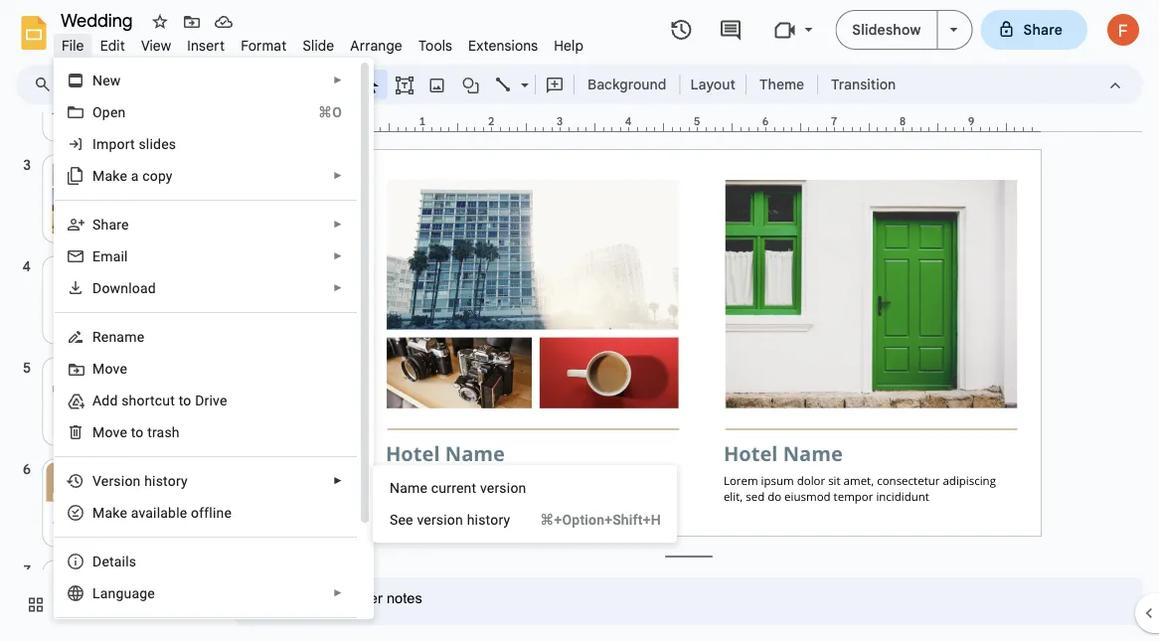 Task type: describe. For each thing, give the bounding box(es) containing it.
s hare
[[92, 216, 129, 233]]

pen
[[102, 104, 126, 120]]

Rename text field
[[54, 8, 144, 32]]

s for ee
[[390, 512, 398, 528]]

extensions menu item
[[460, 34, 546, 57]]

help menu item
[[546, 34, 592, 57]]

opy
[[150, 168, 173, 184]]

layout button
[[685, 70, 742, 99]]

arrange
[[350, 37, 403, 54]]

background button
[[579, 70, 676, 99]]

s ee version history
[[390, 512, 510, 528]]

r
[[92, 329, 101, 345]]

► for opy
[[333, 170, 343, 181]]

e mail
[[92, 248, 128, 264]]

offline
[[191, 505, 232, 521]]

m
[[92, 360, 105, 377]]

insert
[[187, 37, 225, 54]]

move to trash t element
[[92, 424, 186, 440]]

theme
[[760, 76, 805, 93]]

version history h element
[[92, 473, 194, 489]]

e
[[92, 248, 101, 264]]

download d element
[[92, 280, 162, 296]]

details b element
[[92, 553, 142, 570]]

shortcut
[[121, 392, 175, 409]]

navigation inside application
[[0, 48, 219, 641]]

⌘+option+shift+h element
[[516, 510, 661, 530]]

istory
[[152, 473, 188, 489]]

make a c opy
[[92, 168, 173, 184]]

to
[[179, 392, 191, 409]]

c
[[142, 168, 150, 184]]

1 horizontal spatial version
[[480, 480, 527, 496]]

t
[[131, 424, 136, 440]]

details
[[92, 553, 136, 570]]

Star checkbox
[[146, 8, 174, 36]]

menu bar inside the menu bar banner
[[54, 26, 592, 59]]

import slides z element
[[92, 136, 182, 152]]

ownload
[[102, 280, 156, 296]]

transition
[[831, 76, 896, 93]]

history
[[467, 512, 510, 528]]

format
[[241, 37, 287, 54]]

select line image
[[516, 72, 529, 79]]

ename
[[101, 329, 144, 345]]

l anguage
[[92, 585, 155, 602]]

background
[[588, 76, 667, 93]]

share s element
[[92, 216, 135, 233]]

mail
[[101, 248, 128, 264]]

d
[[92, 280, 102, 296]]

layout
[[691, 76, 736, 93]]

edit menu item
[[92, 34, 133, 57]]

ee
[[398, 512, 413, 528]]

version h istory
[[92, 473, 188, 489]]

version
[[92, 473, 141, 489]]

format menu item
[[233, 34, 295, 57]]

n ew
[[92, 72, 121, 88]]

⌘+option+shift+h
[[540, 512, 661, 528]]

a
[[131, 168, 139, 184]]

open o element
[[92, 104, 132, 120]]

ove
[[105, 360, 127, 377]]

► for s hare
[[333, 219, 343, 230]]

move
[[92, 424, 127, 440]]

menu bar banner
[[0, 0, 1159, 641]]

► for d ownload
[[333, 282, 343, 294]]

language l element
[[92, 585, 161, 602]]

r ename
[[92, 329, 144, 345]]

n for ew
[[92, 72, 103, 88]]

Menus field
[[25, 71, 69, 98]]

transition button
[[822, 70, 905, 99]]

ma k e available offline
[[92, 505, 232, 521]]

new n element
[[92, 72, 127, 88]]

⌘o
[[318, 104, 342, 120]]

⌘o element
[[294, 102, 342, 122]]

s for hare
[[92, 216, 101, 233]]



Task type: locate. For each thing, give the bounding box(es) containing it.
0 horizontal spatial s
[[92, 216, 101, 233]]

view menu item
[[133, 34, 179, 57]]

► for n ew
[[333, 75, 343, 86]]

0 vertical spatial version
[[480, 480, 527, 496]]

hare
[[101, 216, 129, 233]]

slideshow button
[[836, 10, 938, 50]]

e
[[120, 505, 127, 521]]

ame
[[400, 480, 428, 496]]

7 ► from the top
[[333, 588, 343, 599]]

► for e mail
[[333, 251, 343, 262]]

shape image
[[460, 71, 483, 98]]

slide
[[303, 37, 334, 54]]

email e element
[[92, 248, 134, 264]]

anguage
[[100, 585, 155, 602]]

add shortcut to drive , element
[[92, 392, 233, 409]]

►
[[333, 75, 343, 86], [333, 170, 343, 181], [333, 219, 343, 230], [333, 251, 343, 262], [333, 282, 343, 294], [333, 475, 343, 487], [333, 588, 343, 599]]

1 horizontal spatial s
[[390, 512, 398, 528]]

ew
[[103, 72, 121, 88]]

import
[[92, 136, 135, 152]]

n up o
[[92, 72, 103, 88]]

move t o trash
[[92, 424, 180, 440]]

name current version n element
[[390, 480, 532, 496]]

4 ► from the top
[[333, 251, 343, 262]]

3 ► from the top
[[333, 219, 343, 230]]

slides
[[139, 136, 176, 152]]

1 horizontal spatial n
[[390, 480, 400, 496]]

h
[[144, 473, 152, 489]]

extensions
[[468, 37, 538, 54]]

rename r element
[[92, 329, 150, 345]]

view
[[141, 37, 171, 54]]

5 ► from the top
[[333, 282, 343, 294]]

menu bar containing file
[[54, 26, 592, 59]]

slideshow
[[852, 21, 921, 38]]

share
[[1024, 21, 1063, 38]]

0 horizontal spatial version
[[417, 512, 463, 528]]

make a copy c element
[[92, 168, 179, 184]]

insert image image
[[426, 71, 449, 98]]

version up history
[[480, 480, 527, 496]]

1 vertical spatial n
[[390, 480, 400, 496]]

0 horizontal spatial n
[[92, 72, 103, 88]]

o
[[136, 424, 144, 440]]

0 vertical spatial s
[[92, 216, 101, 233]]

current
[[431, 480, 477, 496]]

0 vertical spatial n
[[92, 72, 103, 88]]

file
[[62, 37, 84, 54]]

o pen
[[92, 104, 126, 120]]

add shortcut to drive
[[92, 392, 227, 409]]

n
[[92, 72, 103, 88], [390, 480, 400, 496]]

1 ► from the top
[[333, 75, 343, 86]]

n up ee
[[390, 480, 400, 496]]

share button
[[981, 10, 1088, 50]]

import slides
[[92, 136, 176, 152]]

► for l anguage
[[333, 588, 343, 599]]

main toolbar
[[59, 70, 906, 99]]

navigation
[[0, 48, 219, 641]]

k
[[113, 505, 120, 521]]

n ame current version
[[390, 480, 527, 496]]

d ownload
[[92, 280, 156, 296]]

2 ► from the top
[[333, 170, 343, 181]]

make available offline k element
[[92, 505, 238, 521]]

trash
[[147, 424, 180, 440]]

application containing slideshow
[[0, 0, 1159, 641]]

tools
[[419, 37, 453, 54]]

6 ► from the top
[[333, 475, 343, 487]]

edit
[[100, 37, 125, 54]]

make
[[92, 168, 127, 184]]

menu bar
[[54, 26, 592, 59]]

► for istory
[[333, 475, 343, 487]]

o
[[92, 104, 102, 120]]

m ove
[[92, 360, 127, 377]]

application
[[0, 0, 1159, 641]]

slide menu item
[[295, 34, 342, 57]]

file menu item
[[54, 34, 92, 57]]

l
[[92, 585, 100, 602]]

n for ame
[[390, 480, 400, 496]]

1 vertical spatial version
[[417, 512, 463, 528]]

available
[[131, 505, 187, 521]]

drive
[[195, 392, 227, 409]]

theme button
[[751, 70, 813, 99]]

see version history s element
[[390, 512, 516, 528]]

arrange menu item
[[342, 34, 411, 57]]

ma
[[92, 505, 113, 521]]

insert menu item
[[179, 34, 233, 57]]

help
[[554, 37, 584, 54]]

version
[[480, 480, 527, 496], [417, 512, 463, 528]]

presentation options image
[[950, 28, 958, 32]]

tools menu item
[[411, 34, 460, 57]]

menu
[[47, 0, 374, 619], [373, 465, 677, 543]]

s
[[92, 216, 101, 233], [390, 512, 398, 528]]

add
[[92, 392, 118, 409]]

version right ee
[[417, 512, 463, 528]]

1 vertical spatial s
[[390, 512, 398, 528]]

move m element
[[92, 360, 133, 377]]



Task type: vqa. For each thing, say whether or not it's contained in the screenshot.
Border color: transparent image
no



